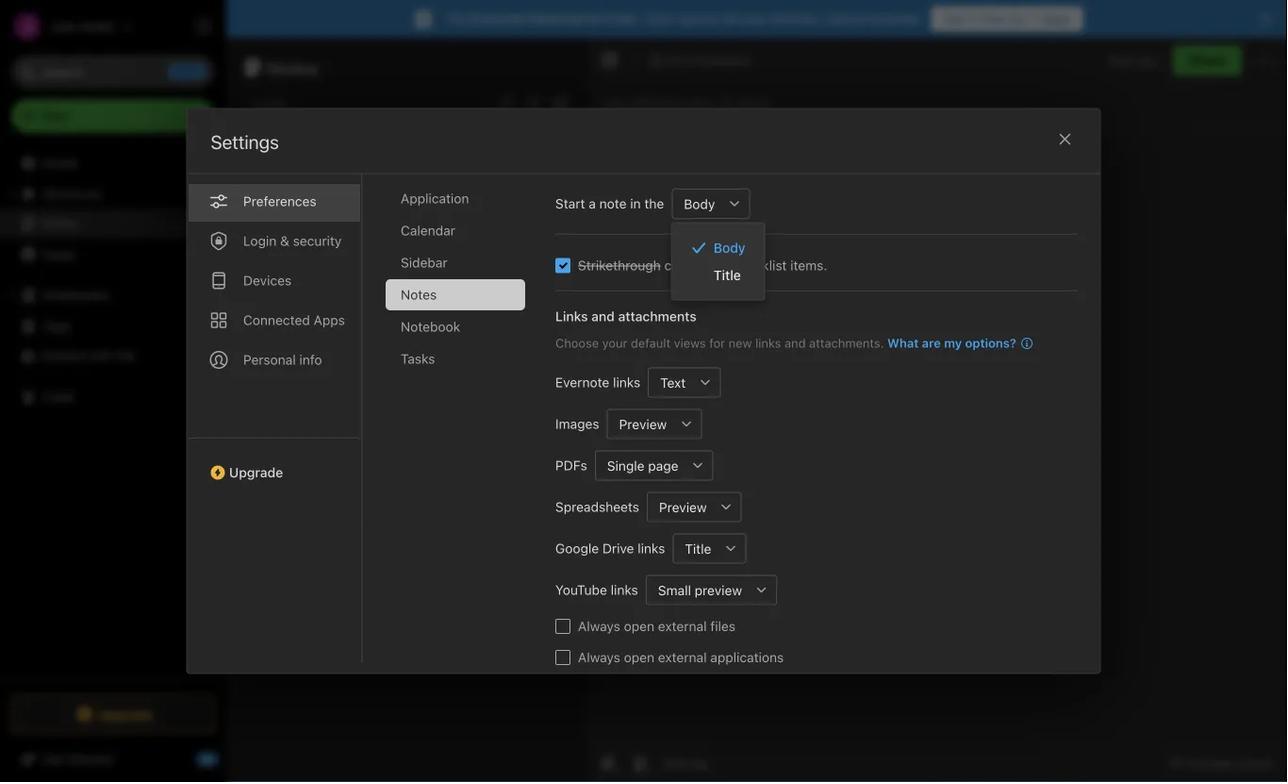 Task type: locate. For each thing, give the bounding box(es) containing it.
all
[[1170, 756, 1184, 770]]

settings right settings image
[[238, 19, 286, 33]]

Always open external files checkbox
[[555, 618, 570, 633]]

0 vertical spatial preview button
[[607, 408, 672, 439]]

body up title link
[[714, 240, 746, 256]]

last
[[601, 96, 627, 111]]

title
[[714, 267, 741, 283], [685, 540, 711, 556]]

connected apps
[[243, 312, 345, 327]]

Start a new note in the body or title. field
[[671, 188, 750, 218]]

tab list containing application
[[385, 183, 540, 663]]

notebook down notes tab
[[400, 318, 460, 334]]

tab list
[[187, 164, 362, 663], [385, 183, 540, 663]]

body inside body link
[[714, 240, 746, 256]]

personal inside tab list
[[243, 351, 295, 367]]

1 horizontal spatial your
[[740, 11, 767, 26]]

0 vertical spatial preview
[[619, 416, 667, 431]]

0 horizontal spatial notebook
[[400, 318, 460, 334]]

0 horizontal spatial evernote
[[470, 11, 526, 26]]

you
[[1138, 53, 1158, 67]]

notes down sidebar
[[400, 286, 437, 302]]

2 horizontal spatial for
[[1010, 11, 1028, 26]]

preview inside 'choose default view option for images' field
[[619, 416, 667, 431]]

tasks inside button
[[42, 246, 76, 262]]

and left attachments.
[[784, 335, 806, 350]]

0 horizontal spatial tab list
[[187, 164, 362, 663]]

0 horizontal spatial upgrade
[[97, 706, 154, 722]]

a right start
[[588, 195, 596, 211]]

2 vertical spatial notes
[[400, 286, 437, 302]]

1 vertical spatial upgrade
[[97, 706, 154, 722]]

notebook down the all
[[695, 53, 751, 67]]

applications
[[710, 649, 784, 665]]

start
[[555, 195, 585, 211]]

preview button up single page button
[[607, 408, 672, 439]]

1 vertical spatial your
[[602, 335, 627, 350]]

preview up single page
[[619, 416, 667, 431]]

shortcuts
[[42, 186, 102, 201]]

first notebook button
[[643, 47, 758, 74]]

body button
[[671, 188, 720, 218]]

body
[[684, 196, 715, 211], [714, 240, 746, 256]]

external down always open external files
[[658, 649, 707, 665]]

1 vertical spatial evernote
[[555, 374, 609, 390]]

1 vertical spatial title
[[685, 540, 711, 556]]

with
[[88, 348, 114, 363]]

0 horizontal spatial title
[[685, 540, 711, 556]]

1 horizontal spatial notebook
[[695, 53, 751, 67]]

sidebar tab
[[385, 247, 525, 278]]

preferences
[[243, 193, 316, 208]]

external up always open external applications
[[658, 618, 707, 633]]

1 open from the top
[[624, 618, 654, 633]]

options?
[[965, 335, 1016, 350]]

title inside button
[[685, 540, 711, 556]]

single
[[607, 457, 644, 473]]

note window element
[[586, 38, 1288, 782]]

1 horizontal spatial title
[[714, 267, 741, 283]]

2 horizontal spatial notes
[[400, 286, 437, 302]]

1 horizontal spatial and
[[784, 335, 806, 350]]

devices
[[243, 272, 291, 288]]

security
[[293, 233, 341, 248]]

settings
[[238, 19, 286, 33], [211, 131, 279, 153]]

always
[[578, 618, 620, 633], [578, 649, 620, 665]]

evernote down choose
[[555, 374, 609, 390]]

my
[[944, 335, 962, 350]]

shared with me link
[[0, 341, 225, 371]]

1 vertical spatial body
[[714, 240, 746, 256]]

free
[[981, 11, 1006, 26]]

for for 7
[[1010, 11, 1028, 26]]

body right the
[[684, 196, 715, 211]]

1 vertical spatial external
[[658, 649, 707, 665]]

add tag image
[[629, 752, 652, 775]]

1 vertical spatial always
[[578, 649, 620, 665]]

for inside button
[[1010, 11, 1028, 26]]

nov
[[691, 96, 715, 111]]

small preview button
[[646, 575, 747, 605]]

always right always open external applications checkbox
[[578, 649, 620, 665]]

open up always open external applications
[[624, 618, 654, 633]]

your
[[740, 11, 767, 26], [602, 335, 627, 350]]

shared with me
[[42, 348, 136, 363]]

external for applications
[[658, 649, 707, 665]]

home link
[[0, 148, 226, 178]]

2 open from the top
[[624, 649, 654, 665]]

always open external applications
[[578, 649, 784, 665]]

&
[[280, 233, 289, 248]]

note right "1"
[[259, 97, 286, 112]]

0 horizontal spatial notes
[[42, 216, 78, 231]]

1 vertical spatial open
[[624, 649, 654, 665]]

1
[[249, 97, 255, 112]]

note left in
[[599, 195, 626, 211]]

0 vertical spatial settings
[[238, 19, 286, 33]]

preview up title button
[[659, 499, 707, 514]]

1 note
[[249, 97, 286, 112]]

0 vertical spatial always
[[578, 618, 620, 633]]

2 always from the top
[[578, 649, 620, 665]]

1 always from the top
[[578, 618, 620, 633]]

notes link
[[0, 208, 225, 239]]

0 horizontal spatial tasks
[[42, 246, 76, 262]]

1 horizontal spatial note
[[599, 195, 626, 211]]

0 horizontal spatial note
[[259, 97, 286, 112]]

always for always open external applications
[[578, 649, 620, 665]]

changes
[[1187, 756, 1236, 770]]

expand notebooks image
[[5, 288, 20, 303]]

trash link
[[0, 382, 225, 412]]

Choose default view option for YouTube links field
[[646, 575, 777, 605]]

youtube links
[[555, 582, 638, 597]]

1 horizontal spatial notes
[[267, 57, 319, 79]]

links right "drive"
[[637, 540, 665, 556]]

and
[[591, 308, 614, 324], [784, 335, 806, 350]]

try
[[447, 11, 467, 26]]

1 vertical spatial preview
[[659, 499, 707, 514]]

personal
[[529, 11, 583, 26], [243, 351, 295, 367]]

personal down connected
[[243, 351, 295, 367]]

settings inside settings tooltip
[[238, 19, 286, 33]]

0 vertical spatial open
[[624, 618, 654, 633]]

1 horizontal spatial tasks
[[400, 350, 435, 366]]

your right the all
[[740, 11, 767, 26]]

open down always open external files
[[624, 649, 654, 665]]

Choose default view option for PDFs field
[[595, 450, 713, 480]]

application
[[400, 190, 469, 206]]

1 vertical spatial tasks
[[400, 350, 435, 366]]

info
[[299, 351, 322, 367]]

shared
[[42, 348, 85, 363]]

1 external from the top
[[658, 618, 707, 633]]

login & security
[[243, 233, 341, 248]]

youtube
[[555, 582, 607, 597]]

small preview
[[658, 582, 742, 597]]

0 horizontal spatial a
[[251, 205, 257, 218]]

tasks up notebooks
[[42, 246, 76, 262]]

external
[[658, 618, 707, 633], [658, 649, 707, 665]]

title up small preview button
[[685, 540, 711, 556]]

body link
[[672, 234, 765, 261]]

0 horizontal spatial your
[[602, 335, 627, 350]]

1 vertical spatial upgrade button
[[11, 695, 215, 733]]

0 vertical spatial upgrade
[[229, 464, 283, 480]]

expand note image
[[599, 49, 622, 72]]

None search field
[[25, 55, 202, 89]]

tree
[[0, 148, 226, 678]]

personal left free:
[[529, 11, 583, 26]]

settings tooltip
[[209, 8, 302, 45]]

title inside dropdown list menu
[[714, 267, 741, 283]]

links
[[755, 335, 781, 350], [613, 374, 640, 390], [637, 540, 665, 556], [611, 582, 638, 597]]

title button
[[672, 533, 716, 563]]

for left "7"
[[1010, 11, 1028, 26]]

always right always open external files 'checkbox'
[[578, 618, 620, 633]]

preview button for images
[[607, 408, 672, 439]]

1 vertical spatial preview button
[[647, 491, 711, 522]]

notes tab
[[385, 279, 525, 310]]

tab list containing preferences
[[187, 164, 362, 663]]

preview button up title button
[[647, 491, 711, 522]]

Always open external applications checkbox
[[555, 650, 570, 665]]

upgrade
[[229, 464, 283, 480], [97, 706, 154, 722]]

evernote right try
[[470, 11, 526, 26]]

text
[[660, 374, 686, 390]]

2 external from the top
[[658, 649, 707, 665]]

for left new
[[709, 335, 725, 350]]

tasks down notebook tab
[[400, 350, 435, 366]]

1 horizontal spatial tab list
[[385, 183, 540, 663]]

open for always open external files
[[624, 618, 654, 633]]

title down body link
[[714, 267, 741, 283]]

0 vertical spatial tasks
[[42, 246, 76, 262]]

tab list for start a note in the
[[385, 183, 540, 663]]

0 vertical spatial notebook
[[695, 53, 751, 67]]

0 vertical spatial upgrade button
[[187, 437, 361, 487]]

preview inside preview "field"
[[659, 499, 707, 514]]

7
[[1031, 11, 1039, 26]]

0 horizontal spatial for
[[587, 11, 604, 26]]

upgrade button
[[187, 437, 361, 487], [11, 695, 215, 733]]

dropdown list menu
[[672, 234, 765, 288]]

across
[[680, 11, 720, 26]]

notebook inside tab
[[400, 318, 460, 334]]

preview button for spreadsheets
[[647, 491, 711, 522]]

settings down "1"
[[211, 131, 279, 153]]

0 horizontal spatial personal
[[243, 351, 295, 367]]

tasks
[[42, 246, 76, 262], [400, 350, 435, 366]]

0 vertical spatial and
[[591, 308, 614, 324]]

sync
[[646, 11, 676, 26]]

your down "links and attachments"
[[602, 335, 627, 350]]

0 horizontal spatial and
[[591, 308, 614, 324]]

notes up 1 note
[[267, 57, 319, 79]]

links
[[555, 308, 588, 324]]

edited
[[630, 96, 669, 111]]

tasks tab
[[385, 343, 525, 374]]

1 vertical spatial personal
[[243, 351, 295, 367]]

text button
[[648, 367, 690, 397]]

for left free:
[[587, 11, 604, 26]]

0 vertical spatial your
[[740, 11, 767, 26]]

a left few
[[251, 205, 257, 218]]

1 horizontal spatial evernote
[[555, 374, 609, 390]]

notes down shortcuts
[[42, 216, 78, 231]]

for for free:
[[587, 11, 604, 26]]

1 vertical spatial notebook
[[400, 318, 460, 334]]

start a note in the
[[555, 195, 664, 211]]

0 vertical spatial external
[[658, 618, 707, 633]]

default
[[631, 335, 670, 350]]

17,
[[719, 96, 735, 111]]

preview
[[619, 416, 667, 431], [659, 499, 707, 514]]

1 horizontal spatial personal
[[529, 11, 583, 26]]

0 vertical spatial body
[[684, 196, 715, 211]]

0 vertical spatial title
[[714, 267, 741, 283]]

note
[[259, 97, 286, 112], [599, 195, 626, 211]]

strikethrough
[[578, 257, 661, 273]]

items.
[[790, 257, 827, 273]]

and right links
[[591, 308, 614, 324]]

cancel
[[825, 11, 867, 26]]

the
[[644, 195, 664, 211]]



Task type: vqa. For each thing, say whether or not it's contained in the screenshot.


Task type: describe. For each thing, give the bounding box(es) containing it.
views
[[674, 335, 706, 350]]

add a reminder image
[[597, 752, 620, 775]]

preview
[[695, 582, 742, 597]]

0 vertical spatial note
[[259, 97, 286, 112]]

Choose default view option for Images field
[[607, 408, 702, 439]]

pdfs
[[555, 457, 587, 473]]

trash
[[42, 389, 75, 405]]

drive
[[602, 540, 634, 556]]

1 vertical spatial note
[[599, 195, 626, 211]]

all changes saved
[[1170, 756, 1273, 770]]

home
[[42, 155, 78, 171]]

Choose default view option for Evernote links field
[[648, 367, 721, 397]]

all
[[723, 11, 737, 26]]

choose your default views for new links and attachments.
[[555, 335, 884, 350]]

calendar tab
[[385, 215, 525, 246]]

calendar
[[400, 222, 455, 238]]

first notebook
[[667, 53, 751, 67]]

page
[[648, 457, 678, 473]]

connected
[[243, 312, 310, 327]]

1 vertical spatial settings
[[211, 131, 279, 153]]

body inside body button
[[684, 196, 715, 211]]

Note Editor text field
[[586, 128, 1288, 743]]

settings image
[[192, 15, 215, 38]]

new
[[42, 108, 69, 124]]

small
[[658, 582, 691, 597]]

Search text field
[[25, 55, 202, 89]]

on
[[672, 96, 688, 111]]

preview for spreadsheets
[[659, 499, 707, 514]]

tags
[[42, 318, 71, 333]]

single page
[[607, 457, 678, 473]]

try evernote personal for free: sync across all your devices. cancel anytime.
[[447, 11, 922, 26]]

get it free for 7 days button
[[932, 7, 1083, 31]]

close image
[[1054, 128, 1077, 150]]

attachments
[[618, 308, 696, 324]]

Choose default view option for Spreadsheets field
[[647, 491, 742, 522]]

images
[[555, 416, 599, 431]]

always for always open external files
[[578, 618, 620, 633]]

tasks button
[[0, 239, 225, 269]]

links right new
[[755, 335, 781, 350]]

what
[[887, 335, 919, 350]]

only
[[1108, 53, 1134, 67]]

1 vertical spatial and
[[784, 335, 806, 350]]

new
[[728, 335, 752, 350]]

notebook inside "button"
[[695, 53, 751, 67]]

choose
[[555, 335, 599, 350]]

title link
[[672, 261, 765, 288]]

it
[[969, 11, 978, 26]]

0 vertical spatial notes
[[267, 57, 319, 79]]

notebook tab
[[385, 311, 525, 342]]

in
[[630, 195, 641, 211]]

first
[[667, 53, 692, 67]]

1 horizontal spatial upgrade
[[229, 464, 283, 480]]

strikethrough completed checklist items.
[[578, 257, 827, 273]]

notes inside tab
[[400, 286, 437, 302]]

open for always open external applications
[[624, 649, 654, 665]]

only you
[[1108, 53, 1158, 67]]

files
[[710, 618, 735, 633]]

sidebar
[[400, 254, 447, 270]]

2023
[[738, 96, 770, 111]]

last edited on nov 17, 2023
[[601, 96, 770, 111]]

tab list for application
[[187, 164, 362, 663]]

are
[[922, 335, 941, 350]]

personal info
[[243, 351, 322, 367]]

google
[[555, 540, 599, 556]]

anytime.
[[871, 11, 922, 26]]

1 vertical spatial notes
[[42, 216, 78, 231]]

application tab
[[385, 183, 525, 214]]

1 horizontal spatial a
[[588, 195, 596, 211]]

completed
[[664, 257, 729, 273]]

login
[[243, 233, 276, 248]]

untitled
[[251, 146, 301, 161]]

0 vertical spatial personal
[[529, 11, 583, 26]]

google drive links
[[555, 540, 665, 556]]

tree containing home
[[0, 148, 226, 678]]

few
[[260, 205, 279, 218]]

Select303 checkbox
[[555, 258, 570, 273]]

get it free for 7 days
[[943, 11, 1072, 26]]

tasks inside tab
[[400, 350, 435, 366]]

apps
[[313, 312, 345, 327]]

single page button
[[595, 450, 683, 480]]

links down "drive"
[[611, 582, 638, 597]]

attachments.
[[809, 335, 884, 350]]

links left text button
[[613, 374, 640, 390]]

free:
[[608, 11, 639, 26]]

links and attachments
[[555, 308, 696, 324]]

minutes
[[283, 205, 325, 218]]

always open external files
[[578, 618, 735, 633]]

ago
[[328, 205, 348, 218]]

Choose default view option for Google Drive links field
[[672, 533, 746, 563]]

new button
[[11, 99, 215, 133]]

tags button
[[0, 310, 225, 341]]

days
[[1042, 11, 1072, 26]]

share button
[[1173, 45, 1242, 75]]

share
[[1190, 52, 1226, 68]]

spreadsheets
[[555, 499, 639, 514]]

preview for images
[[619, 416, 667, 431]]

a few minutes ago
[[251, 205, 348, 218]]

external for files
[[658, 618, 707, 633]]

notebooks
[[42, 287, 109, 303]]

me
[[117, 348, 136, 363]]

upgrade button inside tab list
[[187, 437, 361, 487]]

evernote links
[[555, 374, 640, 390]]

saved
[[1239, 756, 1273, 770]]

shortcuts button
[[0, 178, 225, 208]]

what are my options?
[[887, 335, 1016, 350]]

0 vertical spatial evernote
[[470, 11, 526, 26]]

1 horizontal spatial for
[[709, 335, 725, 350]]



